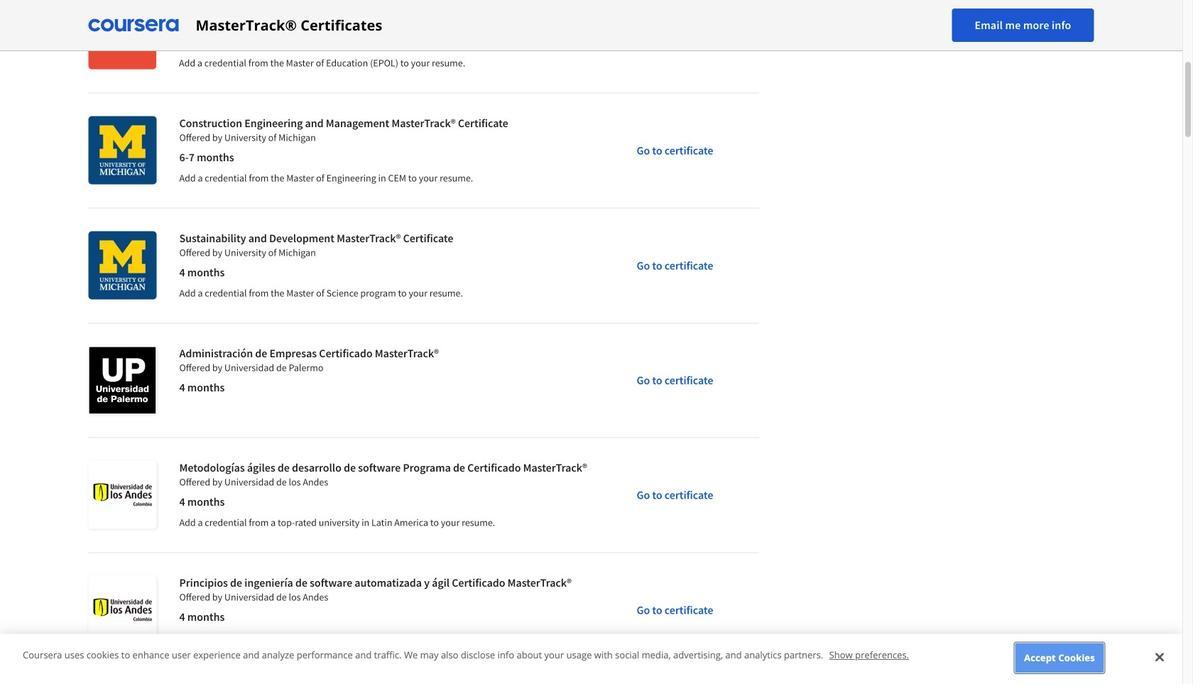 Task type: describe. For each thing, give the bounding box(es) containing it.
universidad de palermo image
[[88, 346, 157, 415]]

1 universidad de los andes image from the top
[[88, 461, 157, 529]]

privacy alert dialog
[[0, 634, 1183, 684]]

2 universidad de los andes image from the top
[[88, 576, 157, 644]]



Task type: locate. For each thing, give the bounding box(es) containing it.
1 university of michigan image from the top
[[88, 116, 157, 184]]

0 vertical spatial universidad de los andes image
[[88, 461, 157, 529]]

help center image
[[1146, 647, 1163, 664]]

coursera image
[[88, 14, 179, 37]]

1 vertical spatial university of michigan image
[[88, 231, 157, 299]]

university of illinois at urbana-champaign image
[[88, 1, 156, 69]]

0 vertical spatial university of michigan image
[[88, 116, 157, 184]]

2 university of michigan image from the top
[[88, 231, 157, 299]]

university of michigan image
[[88, 116, 157, 184], [88, 231, 157, 299]]

universidad de los andes image
[[88, 461, 157, 529], [88, 576, 157, 644]]

1 vertical spatial universidad de los andes image
[[88, 576, 157, 644]]



Task type: vqa. For each thing, say whether or not it's contained in the screenshot.
Coursera image
yes



